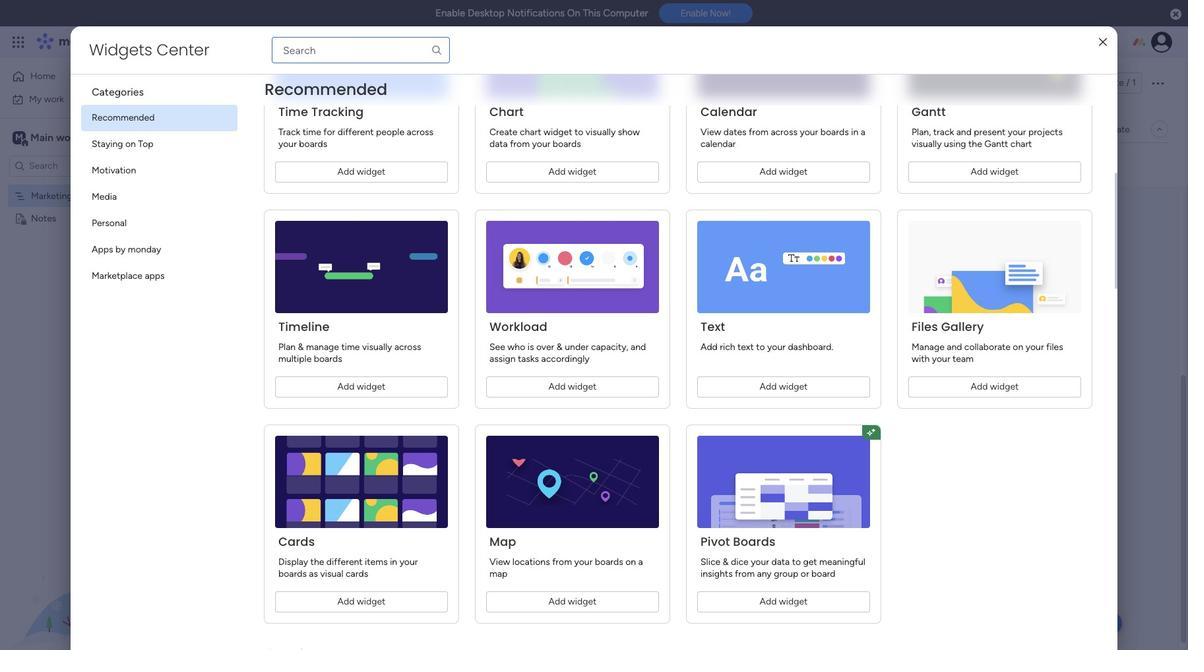 Task type: describe. For each thing, give the bounding box(es) containing it.
categories heading
[[81, 75, 237, 105]]

add inside text add rich text to your dashboard.
[[701, 342, 718, 353]]

boards inside timeline plan & manage time visually across multiple boards
[[314, 354, 342, 365]]

visually for timeline
[[362, 342, 392, 353]]

pivot
[[701, 534, 730, 550]]

text
[[738, 342, 754, 353]]

boards inside map view locations from your boards on a map
[[595, 557, 623, 568]]

chart inside the gantt plan, track and present your projects visually using the gantt chart
[[1011, 139, 1032, 150]]

view for calendar
[[701, 127, 721, 138]]

add for gantt
[[971, 166, 988, 177]]

across inside calendar view dates from across your boards in a calendar
[[771, 127, 798, 138]]

who
[[508, 342, 525, 353]]

assign
[[320, 100, 348, 111]]

main table button
[[200, 119, 274, 140]]

files
[[1046, 342, 1063, 353]]

from inside chart create chart widget to visually show data from your boards
[[510, 139, 530, 150]]

people
[[376, 127, 404, 138]]

on inside option
[[125, 139, 136, 150]]

text
[[701, 319, 725, 335]]

cards
[[346, 569, 368, 580]]

workload
[[489, 319, 547, 335]]

map view locations from your boards on a map
[[489, 534, 643, 580]]

help
[[1087, 617, 1111, 630]]

see plans button
[[213, 32, 276, 52]]

group
[[774, 569, 798, 580]]

slice
[[701, 557, 720, 568]]

table
[[242, 123, 264, 135]]

1 horizontal spatial recommended
[[265, 79, 387, 100]]

with
[[912, 354, 930, 365]]

integrate
[[956, 124, 994, 135]]

now!
[[710, 8, 731, 19]]

staying
[[92, 139, 123, 150]]

motivation
[[92, 165, 136, 176]]

widget for chart
[[568, 166, 597, 177]]

enable for enable now!
[[681, 8, 708, 19]]

activity
[[1014, 77, 1046, 88]]

boards inside calendar view dates from across your boards in a calendar
[[820, 127, 849, 138]]

apps
[[92, 244, 113, 255]]

add for time
[[337, 166, 354, 177]]

from inside pivot boards slice & dice your data to get meaningful insights from any group or board
[[735, 569, 755, 580]]

add widget button for map
[[486, 592, 659, 613]]

project.
[[286, 100, 318, 111]]

add widget button for timeline
[[275, 377, 448, 398]]

gallery
[[941, 319, 984, 335]]

monday work management
[[59, 34, 205, 49]]

add for timeline
[[337, 381, 354, 393]]

your inside pivot boards slice & dice your data to get meaningful insights from any group or board
[[751, 557, 769, 568]]

calendar
[[701, 104, 757, 120]]

add widget for chart
[[549, 166, 597, 177]]

items
[[365, 557, 388, 568]]

timeline for timeline
[[284, 123, 318, 135]]

the inside the gantt plan, track and present your projects visually using the gantt chart
[[968, 139, 982, 150]]

filter
[[508, 159, 528, 170]]

widget for calendar
[[779, 166, 808, 177]]

present
[[974, 127, 1006, 138]]

Search for a column type search field
[[272, 37, 450, 63]]

add for chart
[[549, 166, 566, 177]]

apps by monday option
[[81, 237, 237, 263]]

or
[[801, 569, 809, 580]]

add view image
[[336, 124, 342, 134]]

1
[[1132, 77, 1136, 88]]

capacity,
[[591, 342, 628, 353]]

collaborate
[[964, 342, 1011, 353]]

see plans
[[231, 36, 271, 47]]

across inside timeline plan & manage time visually across multiple boards
[[394, 342, 421, 353]]

1 of from the left
[[275, 100, 284, 111]]

add widget for map
[[549, 596, 597, 608]]

widget inside add widget popup button
[[321, 158, 350, 170]]

more
[[620, 99, 641, 110]]

visually for chart
[[586, 127, 616, 138]]

work for monday
[[107, 34, 130, 49]]

is
[[528, 342, 534, 353]]

cards
[[278, 534, 315, 550]]

home button
[[8, 66, 142, 87]]

data inside pivot boards slice & dice your data to get meaningful insights from any group or board
[[771, 557, 790, 568]]

see more
[[602, 99, 641, 110]]

marketplace
[[92, 270, 142, 282]]

over
[[536, 342, 554, 353]]

as
[[309, 569, 318, 580]]

1 horizontal spatial marketing plan
[[201, 68, 357, 98]]

1 horizontal spatial plan
[[310, 68, 357, 98]]

plan,
[[912, 127, 931, 138]]

workload see who is over & under capacity, and assign tasks accordingly
[[489, 319, 646, 365]]

1 vertical spatial gantt
[[984, 139, 1008, 150]]

invite / 1
[[1101, 77, 1136, 88]]

map
[[489, 569, 508, 580]]

collapse board header image
[[1154, 124, 1165, 135]]

files
[[912, 319, 938, 335]]

to for text
[[756, 342, 765, 353]]

staying on top option
[[81, 131, 237, 158]]

personal
[[92, 218, 127, 229]]

this
[[583, 7, 601, 19]]

plan
[[278, 342, 296, 353]]

enable for enable desktop notifications on this computer
[[435, 7, 465, 19]]

and inside files gallery manage and collaborate on your files with your team
[[947, 342, 962, 353]]

files gallery manage and collaborate on your files with your team
[[912, 319, 1063, 365]]

my work
[[29, 93, 64, 105]]

add widget for text
[[760, 381, 808, 393]]

add widget for time
[[337, 166, 386, 177]]

widget for text
[[779, 381, 808, 393]]

add widget button for text
[[697, 377, 870, 398]]

work for my
[[44, 93, 64, 105]]

add widget for pivot
[[760, 596, 808, 608]]

meaningful
[[819, 557, 865, 568]]

your inside cards display the different items in your boards as visual cards
[[400, 557, 418, 568]]

add widget button for pivot boards
[[697, 592, 870, 613]]

add widget button for calendar
[[697, 162, 870, 183]]

multiple
[[278, 354, 312, 365]]

any inside pivot boards slice & dice your data to get meaningful insights from any group or board
[[757, 569, 772, 580]]

kendall parks image
[[1151, 32, 1172, 53]]

time
[[278, 104, 308, 120]]

filter button
[[486, 154, 549, 175]]

board
[[811, 569, 835, 580]]

more dots image
[[650, 220, 660, 230]]

boards inside cards display the different items in your boards as visual cards
[[278, 569, 307, 580]]

marketing plan inside list box
[[31, 190, 92, 202]]

0 vertical spatial gantt
[[912, 104, 946, 120]]

timeline plan & manage time visually across multiple boards
[[278, 319, 421, 365]]

manage any type of project. assign owners, set timelines and keep track of where your project stands.
[[202, 100, 623, 111]]

widgets center
[[89, 39, 209, 61]]

enable now! button
[[659, 3, 753, 23]]

workspace image
[[13, 130, 26, 145]]

0 vertical spatial manage
[[202, 100, 235, 111]]

the inside cards display the different items in your boards as visual cards
[[310, 557, 324, 568]]

add for calendar
[[760, 166, 777, 177]]

under
[[565, 342, 589, 353]]

gantt plan, track and present your projects visually using the gantt chart
[[912, 104, 1063, 150]]

enable desktop notifications on this computer
[[435, 7, 648, 19]]

team
[[953, 354, 974, 365]]

on
[[567, 7, 580, 19]]

add inside popup button
[[302, 158, 319, 170]]

for
[[323, 127, 335, 138]]

time inside timeline plan & manage time visually across multiple boards
[[341, 342, 360, 353]]

dapulse x slim image
[[1099, 37, 1107, 47]]

main workspace
[[30, 131, 108, 143]]

my work button
[[8, 89, 142, 110]]



Task type: locate. For each thing, give the bounding box(es) containing it.
and inside the gantt plan, track and present your projects visually using the gantt chart
[[956, 127, 972, 138]]

add widget button down accordingly
[[486, 377, 659, 398]]

0 vertical spatial on
[[125, 139, 136, 150]]

add widget down map view locations from your boards on a map
[[549, 596, 597, 608]]

see inside button
[[231, 36, 246, 47]]

main for main workspace
[[30, 131, 53, 143]]

to left get
[[792, 557, 801, 568]]

0 horizontal spatial chart
[[520, 127, 541, 138]]

0 horizontal spatial of
[[275, 100, 284, 111]]

main table
[[220, 123, 264, 135]]

main inside workspace selection element
[[30, 131, 53, 143]]

1 horizontal spatial any
[[757, 569, 772, 580]]

to inside chart create chart widget to visually show data from your boards
[[575, 127, 583, 138]]

and right capacity,
[[631, 342, 646, 353]]

recommended down categories
[[92, 112, 155, 123]]

add for cards
[[337, 596, 354, 608]]

marketing inside list box
[[31, 190, 72, 202]]

add for files
[[971, 381, 988, 393]]

rich
[[720, 342, 735, 353]]

staying on top
[[92, 139, 153, 150]]

add widget
[[302, 158, 350, 170], [337, 166, 386, 177], [549, 166, 597, 177], [760, 166, 808, 177], [971, 166, 1019, 177], [337, 381, 386, 393], [549, 381, 597, 393], [760, 381, 808, 393], [971, 381, 1019, 393], [337, 596, 386, 608], [549, 596, 597, 608], [760, 596, 808, 608]]

to inside text add rich text to your dashboard.
[[756, 342, 765, 353]]

lottie animation element
[[0, 517, 168, 650]]

1 horizontal spatial monday
[[128, 244, 161, 255]]

add down accordingly
[[549, 381, 566, 393]]

0 horizontal spatial data
[[489, 139, 508, 150]]

add for pivot
[[760, 596, 777, 608]]

private board image
[[14, 212, 26, 225]]

0 vertical spatial chart
[[520, 127, 541, 138]]

0 horizontal spatial time
[[303, 127, 321, 138]]

1 vertical spatial different
[[326, 557, 363, 568]]

0 horizontal spatial to
[[575, 127, 583, 138]]

add widget for timeline
[[337, 381, 386, 393]]

add widget down the cards
[[337, 596, 386, 608]]

add down timeline button
[[302, 158, 319, 170]]

add widget down 'collaborate'
[[971, 381, 1019, 393]]

widget for workload
[[568, 381, 597, 393]]

locations
[[512, 557, 550, 568]]

of
[[275, 100, 284, 111], [502, 100, 511, 111]]

view inside calendar view dates from across your boards in a calendar
[[701, 127, 721, 138]]

gantt down present
[[984, 139, 1008, 150]]

text add rich text to your dashboard.
[[701, 319, 833, 353]]

track right keep
[[479, 100, 500, 111]]

on inside map view locations from your boards on a map
[[626, 557, 636, 568]]

add widget button down time tracking track time for different people across your boards at the left of page
[[275, 162, 448, 183]]

enable left now!
[[681, 8, 708, 19]]

see inside the workload see who is over & under capacity, and assign tasks accordingly
[[489, 342, 505, 353]]

show
[[618, 127, 640, 138]]

visually right manage
[[362, 342, 392, 353]]

search image
[[431, 44, 443, 56]]

view for map
[[489, 557, 510, 568]]

1 vertical spatial time
[[341, 342, 360, 353]]

& left dice
[[723, 557, 729, 568]]

0 vertical spatial any
[[237, 100, 252, 111]]

widget down the cards
[[357, 596, 386, 608]]

widget down "project"
[[544, 127, 572, 138]]

0 horizontal spatial visually
[[362, 342, 392, 353]]

project
[[561, 100, 591, 111]]

plan up assign
[[310, 68, 357, 98]]

your inside chart create chart widget to visually show data from your boards
[[532, 139, 550, 150]]

chart inside chart create chart widget to visually show data from your boards
[[520, 127, 541, 138]]

your inside map view locations from your boards on a map
[[574, 557, 593, 568]]

0 horizontal spatial gantt
[[912, 104, 946, 120]]

view up map
[[489, 557, 510, 568]]

add widget button down the cards
[[275, 592, 448, 613]]

main content
[[175, 0, 1188, 650]]

0 vertical spatial see
[[231, 36, 246, 47]]

0 horizontal spatial track
[[479, 100, 500, 111]]

timeline inside timeline button
[[284, 123, 318, 135]]

invite / 1 button
[[1077, 73, 1142, 94]]

2 vertical spatial to
[[792, 557, 801, 568]]

track
[[479, 100, 500, 111], [933, 127, 954, 138]]

add widget down calendar view dates from across your boards in a calendar
[[760, 166, 808, 177]]

2 horizontal spatial visually
[[912, 139, 942, 150]]

stands.
[[594, 100, 623, 111]]

the up as
[[310, 557, 324, 568]]

set
[[385, 100, 397, 111]]

0 horizontal spatial on
[[125, 139, 136, 150]]

dashboard.
[[788, 342, 833, 353]]

timelines
[[400, 100, 437, 111]]

widget down 'dashboard.' on the bottom right of the page
[[779, 381, 808, 393]]

different up the cards
[[326, 557, 363, 568]]

1 vertical spatial plan
[[75, 190, 92, 202]]

plan inside list box
[[75, 190, 92, 202]]

tracking
[[311, 104, 364, 120]]

add widget for workload
[[549, 381, 597, 393]]

& inside the workload see who is over & under capacity, and assign tasks accordingly
[[557, 342, 563, 353]]

0 vertical spatial plan
[[310, 68, 357, 98]]

work up categories
[[107, 34, 130, 49]]

enable left desktop
[[435, 7, 465, 19]]

enable inside button
[[681, 8, 708, 19]]

add widget button down timeline plan & manage time visually across multiple boards
[[275, 377, 448, 398]]

different right for
[[338, 127, 374, 138]]

apps by monday
[[92, 244, 161, 255]]

add widget button down 'collaborate'
[[908, 377, 1081, 398]]

2 horizontal spatial see
[[602, 99, 617, 110]]

0 vertical spatial marketing plan
[[201, 68, 357, 98]]

widget
[[544, 127, 572, 138], [321, 158, 350, 170], [357, 166, 386, 177], [568, 166, 597, 177], [779, 166, 808, 177], [990, 166, 1019, 177], [357, 381, 386, 393], [568, 381, 597, 393], [779, 381, 808, 393], [990, 381, 1019, 393], [357, 596, 386, 608], [568, 596, 597, 608], [779, 596, 808, 608]]

0 vertical spatial track
[[479, 100, 500, 111]]

&
[[298, 342, 304, 353], [557, 342, 563, 353], [723, 557, 729, 568]]

1 vertical spatial visually
[[912, 139, 942, 150]]

from right dates
[[749, 127, 768, 138]]

widget down calendar view dates from across your boards in a calendar
[[779, 166, 808, 177]]

add down map view locations from your boards on a map
[[549, 596, 566, 608]]

work inside "button"
[[44, 93, 64, 105]]

person button
[[425, 154, 482, 175]]

add widget down chart create chart widget to visually show data from your boards at the top of page
[[549, 166, 597, 177]]

main right workspace icon
[[30, 131, 53, 143]]

gantt
[[912, 104, 946, 120], [984, 139, 1008, 150]]

1 vertical spatial the
[[310, 557, 324, 568]]

to inside pivot boards slice & dice your data to get meaningful insights from any group or board
[[792, 557, 801, 568]]

add widget for calendar
[[760, 166, 808, 177]]

cards display the different items in your boards as visual cards
[[278, 534, 418, 580]]

on inside files gallery manage and collaborate on your files with your team
[[1013, 342, 1023, 353]]

calendar
[[701, 139, 736, 150]]

dapulse integrations image
[[941, 124, 951, 134]]

0 horizontal spatial a
[[638, 557, 643, 568]]

2 horizontal spatial &
[[723, 557, 729, 568]]

recommended up tracking
[[265, 79, 387, 100]]

0 vertical spatial marketing
[[201, 68, 305, 98]]

workspace
[[56, 131, 108, 143]]

see for see plans
[[231, 36, 246, 47]]

list box
[[0, 182, 168, 408]]

1 vertical spatial monday
[[128, 244, 161, 255]]

1 horizontal spatial in
[[851, 127, 858, 138]]

from
[[749, 127, 768, 138], [510, 139, 530, 150], [552, 557, 572, 568], [735, 569, 755, 580]]

recommended inside recommended option
[[92, 112, 155, 123]]

add widget down timeline plan & manage time visually across multiple boards
[[337, 381, 386, 393]]

timeline inside timeline plan & manage time visually across multiple boards
[[278, 319, 330, 335]]

my
[[29, 93, 42, 105]]

widget down map view locations from your boards on a map
[[568, 596, 597, 608]]

0 vertical spatial recommended
[[265, 79, 387, 100]]

chart create chart widget to visually show data from your boards
[[489, 104, 640, 150]]

m
[[15, 132, 23, 143]]

gantt up plan, at the top right of page
[[912, 104, 946, 120]]

data inside chart create chart widget to visually show data from your boards
[[489, 139, 508, 150]]

add for workload
[[549, 381, 566, 393]]

& inside timeline plan & manage time visually across multiple boards
[[298, 342, 304, 353]]

add widget down for
[[302, 158, 350, 170]]

create
[[489, 127, 518, 138]]

1 horizontal spatial gantt
[[984, 139, 1008, 150]]

1 vertical spatial marketing plan
[[31, 190, 92, 202]]

widget for time tracking
[[357, 166, 386, 177]]

Search in workspace field
[[28, 158, 110, 173]]

1 vertical spatial view
[[489, 557, 510, 568]]

chart
[[489, 104, 524, 120]]

and up using
[[956, 127, 972, 138]]

monday
[[59, 34, 104, 49], [128, 244, 161, 255]]

help button
[[1076, 613, 1122, 635]]

your inside text add rich text to your dashboard.
[[767, 342, 786, 353]]

visual
[[320, 569, 343, 580]]

main for main table
[[220, 123, 240, 135]]

add widget down present
[[971, 166, 1019, 177]]

add left v2 search image
[[337, 166, 354, 177]]

add widget button for workload
[[486, 377, 659, 398]]

arrow down image
[[533, 157, 549, 172]]

dapulse close image
[[1170, 8, 1181, 21]]

2 of from the left
[[502, 100, 511, 111]]

1 horizontal spatial see
[[489, 342, 505, 353]]

to right text
[[756, 342, 765, 353]]

different
[[338, 127, 374, 138], [326, 557, 363, 568]]

plan down the search in workspace field
[[75, 190, 92, 202]]

monday up home button
[[59, 34, 104, 49]]

add to favorites image
[[388, 76, 401, 89]]

0 vertical spatial view
[[701, 127, 721, 138]]

marketing up type on the left top
[[201, 68, 305, 98]]

0 horizontal spatial enable
[[435, 7, 465, 19]]

add widget button down chart create chart widget to visually show data from your boards at the top of page
[[486, 162, 659, 183]]

widget down accordingly
[[568, 381, 597, 393]]

add down present
[[971, 166, 988, 177]]

categories list box
[[81, 75, 248, 290]]

1 vertical spatial recommended
[[92, 112, 155, 123]]

1 horizontal spatial to
[[756, 342, 765, 353]]

add down the cards
[[337, 596, 354, 608]]

chart down projects
[[1011, 139, 1032, 150]]

1 vertical spatial in
[[390, 557, 397, 568]]

media
[[92, 191, 117, 203]]

widget for timeline
[[357, 381, 386, 393]]

data down the 'create'
[[489, 139, 508, 150]]

marketing plan up type on the left top
[[201, 68, 357, 98]]

0 horizontal spatial marketing
[[31, 190, 72, 202]]

select product image
[[12, 36, 25, 49]]

1 horizontal spatial marketing
[[201, 68, 305, 98]]

any left the group
[[757, 569, 772, 580]]

1 horizontal spatial chart
[[1011, 139, 1032, 150]]

widget for map
[[568, 596, 597, 608]]

by
[[115, 244, 126, 255]]

track up using
[[933, 127, 954, 138]]

the down the integrate
[[968, 139, 982, 150]]

1 vertical spatial to
[[756, 342, 765, 353]]

0 horizontal spatial work
[[44, 93, 64, 105]]

time tracking track time for different people across your boards
[[278, 104, 433, 150]]

recommended
[[265, 79, 387, 100], [92, 112, 155, 123]]

add widget button for gantt
[[908, 162, 1081, 183]]

workspace selection element
[[13, 130, 110, 147]]

using
[[944, 139, 966, 150]]

where
[[513, 100, 539, 111]]

of right type on the left top
[[275, 100, 284, 111]]

marketplace apps
[[92, 270, 165, 282]]

add down the group
[[760, 596, 777, 608]]

add widget inside popup button
[[302, 158, 350, 170]]

0 horizontal spatial manage
[[202, 100, 235, 111]]

1 vertical spatial marketing
[[31, 190, 72, 202]]

0 horizontal spatial monday
[[59, 34, 104, 49]]

0 vertical spatial work
[[107, 34, 130, 49]]

enable now!
[[681, 8, 731, 19]]

visually inside chart create chart widget to visually show data from your boards
[[586, 127, 616, 138]]

1 vertical spatial manage
[[912, 342, 945, 353]]

0 horizontal spatial any
[[237, 100, 252, 111]]

time
[[303, 127, 321, 138], [341, 342, 360, 353]]

add left the rich
[[701, 342, 718, 353]]

to for chart
[[575, 127, 583, 138]]

see for see more
[[602, 99, 617, 110]]

manage up main table button
[[202, 100, 235, 111]]

see left the 'more'
[[602, 99, 617, 110]]

display
[[278, 557, 308, 568]]

from inside calendar view dates from across your boards in a calendar
[[749, 127, 768, 138]]

timeline up plan
[[278, 319, 330, 335]]

any left type on the left top
[[237, 100, 252, 111]]

2 horizontal spatial to
[[792, 557, 801, 568]]

0 vertical spatial to
[[575, 127, 583, 138]]

marketing plan up notes on the top
[[31, 190, 92, 202]]

add widget for gantt
[[971, 166, 1019, 177]]

0 horizontal spatial the
[[310, 557, 324, 568]]

add widget down 'dashboard.' on the bottom right of the page
[[760, 381, 808, 393]]

widget down 'collaborate'
[[990, 381, 1019, 393]]

& up accordingly
[[557, 342, 563, 353]]

widget down for
[[321, 158, 350, 170]]

0 vertical spatial the
[[968, 139, 982, 150]]

projects
[[1028, 127, 1063, 138]]

personal option
[[81, 210, 237, 237]]

0 vertical spatial a
[[861, 127, 865, 138]]

1 horizontal spatial work
[[107, 34, 130, 49]]

widget for files gallery
[[990, 381, 1019, 393]]

data up the group
[[771, 557, 790, 568]]

time right manage
[[341, 342, 360, 353]]

add down timeline plan & manage time visually across multiple boards
[[337, 381, 354, 393]]

1 horizontal spatial a
[[861, 127, 865, 138]]

0 horizontal spatial view
[[489, 557, 510, 568]]

widget inside chart create chart widget to visually show data from your boards
[[544, 127, 572, 138]]

work
[[107, 34, 130, 49], [44, 93, 64, 105]]

0 horizontal spatial recommended
[[92, 112, 155, 123]]

1 vertical spatial track
[[933, 127, 954, 138]]

1 image
[[995, 27, 1007, 42]]

widget down timeline plan & manage time visually across multiple boards
[[357, 381, 386, 393]]

1 vertical spatial a
[[638, 557, 643, 568]]

2 vertical spatial see
[[489, 342, 505, 353]]

add down team
[[971, 381, 988, 393]]

1 horizontal spatial enable
[[681, 8, 708, 19]]

2 vertical spatial visually
[[362, 342, 392, 353]]

marketing
[[201, 68, 305, 98], [31, 190, 72, 202]]

1 horizontal spatial visually
[[586, 127, 616, 138]]

widgets
[[89, 39, 152, 61]]

add widget for files
[[971, 381, 1019, 393]]

time inside time tracking track time for different people across your boards
[[303, 127, 321, 138]]

add widget button for chart
[[486, 162, 659, 183]]

and up team
[[947, 342, 962, 353]]

a inside calendar view dates from across your boards in a calendar
[[861, 127, 865, 138]]

timeline down time
[[284, 123, 318, 135]]

0 horizontal spatial plan
[[75, 190, 92, 202]]

data
[[489, 139, 508, 150], [771, 557, 790, 568]]

marketplace apps option
[[81, 263, 237, 290]]

visually inside the gantt plan, track and present your projects visually using the gantt chart
[[912, 139, 942, 150]]

add widget down accordingly
[[549, 381, 597, 393]]

& inside pivot boards slice & dice your data to get meaningful insights from any group or board
[[723, 557, 729, 568]]

main inside button
[[220, 123, 240, 135]]

2 vertical spatial on
[[626, 557, 636, 568]]

0 horizontal spatial see
[[231, 36, 246, 47]]

add
[[302, 158, 319, 170], [337, 166, 354, 177], [549, 166, 566, 177], [760, 166, 777, 177], [971, 166, 988, 177], [701, 342, 718, 353], [337, 381, 354, 393], [549, 381, 566, 393], [760, 381, 777, 393], [971, 381, 988, 393], [337, 596, 354, 608], [549, 596, 566, 608], [760, 596, 777, 608]]

invite
[[1101, 77, 1124, 88]]

in inside calendar view dates from across your boards in a calendar
[[851, 127, 858, 138]]

media option
[[81, 184, 237, 210]]

0 vertical spatial timeline
[[284, 123, 318, 135]]

list box containing marketing plan
[[0, 182, 168, 408]]

add for text
[[760, 381, 777, 393]]

add widget down the group
[[760, 596, 808, 608]]

pivot boards slice & dice your data to get meaningful insights from any group or board
[[701, 534, 865, 580]]

1 horizontal spatial &
[[557, 342, 563, 353]]

1 vertical spatial chart
[[1011, 139, 1032, 150]]

track inside the gantt plan, track and present your projects visually using the gantt chart
[[933, 127, 954, 138]]

1 horizontal spatial the
[[968, 139, 982, 150]]

add widget button down present
[[908, 162, 1081, 183]]

chart
[[520, 127, 541, 138], [1011, 139, 1032, 150]]

help image
[[1105, 36, 1118, 49]]

widget for pivot boards
[[779, 596, 808, 608]]

add widget button for time tracking
[[275, 162, 448, 183]]

motivation option
[[81, 158, 237, 184]]

chart right the 'create'
[[520, 127, 541, 138]]

widget down people
[[357, 166, 386, 177]]

add widget button for files gallery
[[908, 377, 1081, 398]]

visually down plan, at the top right of page
[[912, 139, 942, 150]]

timeline for timeline plan & manage time visually across multiple boards
[[278, 319, 330, 335]]

None search field
[[272, 37, 450, 63]]

recommended option
[[81, 105, 237, 131]]

1 horizontal spatial main
[[220, 123, 240, 135]]

and left keep
[[439, 100, 454, 111]]

1 vertical spatial data
[[771, 557, 790, 568]]

from right locations
[[552, 557, 572, 568]]

a inside map view locations from your boards on a map
[[638, 557, 643, 568]]

notes
[[31, 213, 56, 224]]

your inside calendar view dates from across your boards in a calendar
[[800, 127, 818, 138]]

1 horizontal spatial time
[[341, 342, 360, 353]]

Marketing plan field
[[197, 68, 360, 98]]

0 vertical spatial data
[[489, 139, 508, 150]]

see more link
[[600, 98, 642, 111]]

1 horizontal spatial data
[[771, 557, 790, 568]]

track
[[278, 127, 300, 138]]

add widget down time tracking track time for different people across your boards at the left of page
[[337, 166, 386, 177]]

main
[[220, 123, 240, 135], [30, 131, 53, 143]]

add down calendar view dates from across your boards in a calendar
[[760, 166, 777, 177]]

Search field
[[378, 155, 418, 174]]

to down "project"
[[575, 127, 583, 138]]

plan
[[310, 68, 357, 98], [75, 190, 92, 202]]

computer
[[603, 7, 648, 19]]

timeline button
[[274, 119, 328, 140]]

different inside cards display the different items in your boards as visual cards
[[326, 557, 363, 568]]

& up multiple
[[298, 342, 304, 353]]

manage
[[202, 100, 235, 111], [912, 342, 945, 353]]

calendar view dates from across your boards in a calendar
[[701, 104, 865, 150]]

lottie animation image
[[0, 517, 168, 650]]

keep
[[457, 100, 477, 111]]

option
[[0, 184, 168, 187]]

0 vertical spatial visually
[[586, 127, 616, 138]]

1 horizontal spatial manage
[[912, 342, 945, 353]]

the
[[968, 139, 982, 150], [310, 557, 324, 568]]

1 vertical spatial timeline
[[278, 319, 330, 335]]

your
[[541, 100, 559, 111], [800, 127, 818, 138], [1008, 127, 1026, 138], [278, 139, 297, 150], [532, 139, 550, 150], [767, 342, 786, 353], [1026, 342, 1044, 353], [932, 354, 950, 365], [400, 557, 418, 568], [574, 557, 593, 568], [751, 557, 769, 568]]

see up assign
[[489, 342, 505, 353]]

v2 search image
[[369, 157, 378, 172]]

across inside time tracking track time for different people across your boards
[[407, 127, 433, 138]]

show board description image
[[366, 77, 382, 90]]

from down the 'create'
[[510, 139, 530, 150]]

accordingly
[[541, 354, 590, 365]]

insights
[[701, 569, 733, 580]]

add widget button down the group
[[697, 592, 870, 613]]

from down dice
[[735, 569, 755, 580]]

work right my
[[44, 93, 64, 105]]

on
[[125, 139, 136, 150], [1013, 342, 1023, 353], [626, 557, 636, 568]]

manage up with
[[912, 342, 945, 353]]

and inside the workload see who is over & under capacity, and assign tasks accordingly
[[631, 342, 646, 353]]

add widget button
[[275, 162, 448, 183], [486, 162, 659, 183], [697, 162, 870, 183], [908, 162, 1081, 183], [275, 377, 448, 398], [486, 377, 659, 398], [697, 377, 870, 398], [908, 377, 1081, 398], [275, 592, 448, 613], [486, 592, 659, 613], [697, 592, 870, 613]]

0 vertical spatial in
[[851, 127, 858, 138]]

0 vertical spatial time
[[303, 127, 321, 138]]

add down text add rich text to your dashboard.
[[760, 381, 777, 393]]

apps
[[145, 270, 165, 282]]

boards inside chart create chart widget to visually show data from your boards
[[553, 139, 581, 150]]

in inside cards display the different items in your boards as visual cards
[[390, 557, 397, 568]]

widget down the group
[[779, 596, 808, 608]]

add for map
[[549, 596, 566, 608]]

assign
[[489, 354, 516, 365]]

2 horizontal spatial on
[[1013, 342, 1023, 353]]

add widget button for cards
[[275, 592, 448, 613]]

add widget button
[[278, 154, 356, 175]]

from inside map view locations from your boards on a map
[[552, 557, 572, 568]]

your inside the gantt plan, track and present your projects visually using the gantt chart
[[1008, 127, 1026, 138]]

0 vertical spatial monday
[[59, 34, 104, 49]]

different inside time tracking track time for different people across your boards
[[338, 127, 374, 138]]

manage inside files gallery manage and collaborate on your files with your team
[[912, 342, 945, 353]]

1 vertical spatial any
[[757, 569, 772, 580]]

1 horizontal spatial track
[[933, 127, 954, 138]]

1 vertical spatial see
[[602, 99, 617, 110]]

view up calendar
[[701, 127, 721, 138]]

v2 funnel image
[[264, 220, 273, 230]]

1 horizontal spatial on
[[626, 557, 636, 568]]

add widget for cards
[[337, 596, 386, 608]]

0 horizontal spatial main
[[30, 131, 53, 143]]

widget for gantt
[[990, 166, 1019, 177]]

monday inside option
[[128, 244, 161, 255]]

visually inside timeline plan & manage time visually across multiple boards
[[362, 342, 392, 353]]

your inside time tracking track time for different people across your boards
[[278, 139, 297, 150]]

see left plans
[[231, 36, 246, 47]]

0 horizontal spatial marketing plan
[[31, 190, 92, 202]]

of left 'where'
[[502, 100, 511, 111]]

add widget button down 'dashboard.' on the bottom right of the page
[[697, 377, 870, 398]]

1 vertical spatial work
[[44, 93, 64, 105]]

widget for cards
[[357, 596, 386, 608]]

categories
[[92, 86, 144, 98]]

0 vertical spatial different
[[338, 127, 374, 138]]

boards inside time tracking track time for different people across your boards
[[299, 139, 327, 150]]

desktop
[[468, 7, 505, 19]]

view inside map view locations from your boards on a map
[[489, 557, 510, 568]]

0 horizontal spatial &
[[298, 342, 304, 353]]

add widget button down calendar view dates from across your boards in a calendar
[[697, 162, 870, 183]]



Task type: vqa. For each thing, say whether or not it's contained in the screenshot.
the topmost priorities
no



